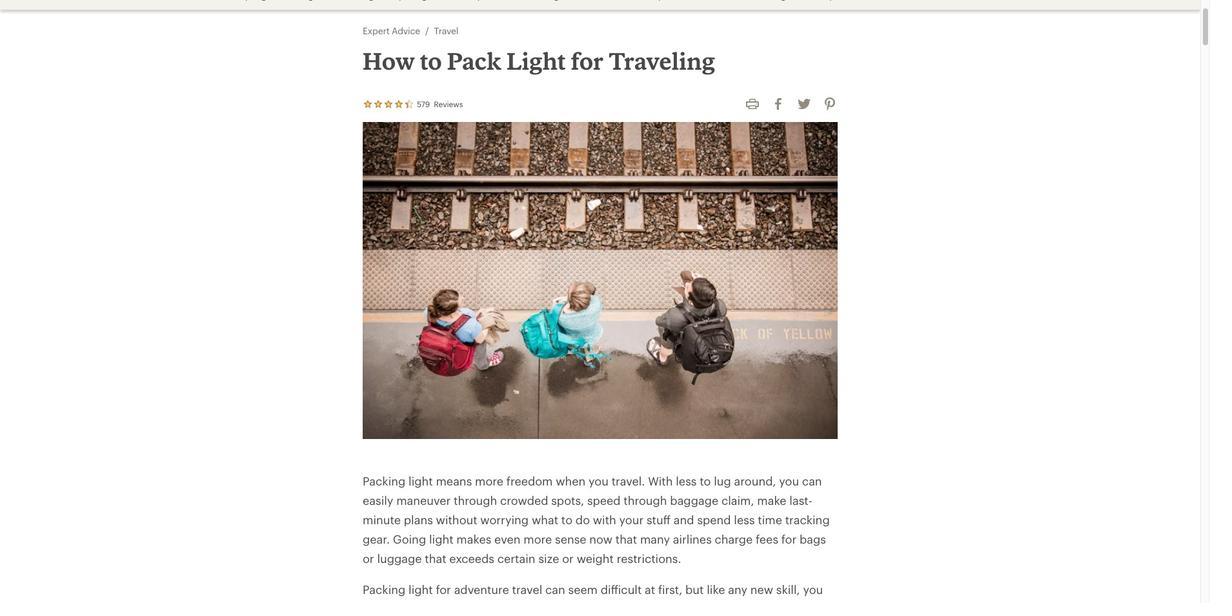 Task type: vqa. For each thing, say whether or not it's contained in the screenshot.
Rei Co-Op, Go To Rei.Com Home Page image
no



Task type: describe. For each thing, give the bounding box(es) containing it.
spend
[[698, 513, 731, 527]]

and inside packing light for adventure travel can seem difficult at first, but like any new skill, you learn and get better the more you do it. this article gives you tips on how to pack ligh
[[393, 602, 414, 603]]

1 or from the left
[[363, 551, 374, 565]]

sense
[[555, 532, 587, 546]]

at
[[645, 582, 656, 596]]

reviews
[[434, 99, 463, 108]]

easily
[[363, 493, 394, 507]]

many
[[641, 532, 670, 546]]

1 through from the left
[[454, 493, 497, 507]]

seem
[[569, 582, 598, 596]]

gear.
[[363, 532, 390, 546]]

your
[[620, 513, 644, 527]]

to left lug
[[700, 474, 711, 488]]

expert advice / travel
[[363, 25, 459, 36]]

stuff
[[647, 513, 671, 527]]

for inside the packing light means more freedom when you travel. with less to lug around, you can easily maneuver through crowded spots, speed through baggage claim, make last- minute plans without worrying what to do with your stuff and spend less time tracking gear. going light makes even more sense now that many airlines charge fees for bags or luggage that exceeds certain size or weight restrictions.
[[782, 532, 797, 546]]

bags
[[800, 532, 827, 546]]

difficult
[[601, 582, 642, 596]]

travel
[[434, 25, 459, 36]]

travel.
[[612, 474, 645, 488]]

tips
[[697, 602, 717, 603]]

you up last-
[[780, 474, 800, 488]]

expert advice link
[[363, 25, 420, 37]]

more inside packing light for adventure travel can seem difficult at first, but like any new skill, you learn and get better the more you do it. this article gives you tips on how to pack ligh
[[495, 602, 523, 603]]

and inside the packing light means more freedom when you travel. with less to lug around, you can easily maneuver through crowded spots, speed through baggage claim, make last- minute plans without worrying what to do with your stuff and spend less time tracking gear. going light makes even more sense now that many airlines charge fees for bags or luggage that exceeds certain size or weight restrictions.
[[674, 513, 695, 527]]

first,
[[659, 582, 683, 596]]

for inside packing light for adventure travel can seem difficult at first, but like any new skill, you learn and get better the more you do it. this article gives you tips on how to pack ligh
[[436, 582, 451, 596]]

lug
[[714, 474, 732, 488]]

it.
[[567, 602, 577, 603]]

adventure
[[454, 582, 509, 596]]

0 vertical spatial less
[[676, 474, 697, 488]]

this
[[580, 602, 602, 603]]

to inside packing light for adventure travel can seem difficult at first, but like any new skill, you learn and get better the more you do it. this article gives you tips on how to pack ligh
[[763, 602, 774, 603]]

now
[[590, 532, 613, 546]]

when
[[556, 474, 586, 488]]

packing for maneuver
[[363, 474, 406, 488]]

with
[[648, 474, 673, 488]]

three travelers with backpacks on a train platform image
[[363, 122, 838, 439]]

579 reviews
[[417, 99, 463, 108]]

charge
[[715, 532, 753, 546]]

do inside the packing light means more freedom when you travel. with less to lug around, you can easily maneuver through crowded spots, speed through baggage claim, make last- minute plans without worrying what to do with your stuff and spend less time tracking gear. going light makes even more sense now that many airlines charge fees for bags or luggage that exceeds certain size or weight restrictions.
[[576, 513, 590, 527]]

exceeds
[[450, 551, 495, 565]]

packing light means more freedom when you travel. with less to lug around, you can easily maneuver through crowded spots, speed through baggage claim, make last- minute plans without worrying what to do with your stuff and spend less time tracking gear. going light makes even more sense now that many airlines charge fees for bags or luggage that exceeds certain size or weight restrictions.
[[363, 474, 830, 565]]

baggage
[[671, 493, 719, 507]]

any
[[729, 582, 748, 596]]

makes
[[457, 532, 492, 546]]

2 through from the left
[[624, 493, 667, 507]]

certain
[[498, 551, 536, 565]]

maneuver
[[397, 493, 451, 507]]

going
[[393, 532, 426, 546]]

1 horizontal spatial that
[[616, 532, 637, 546]]

579
[[417, 99, 430, 108]]

gives
[[642, 602, 671, 603]]

airlines
[[673, 532, 712, 546]]

make
[[758, 493, 787, 507]]

like
[[707, 582, 726, 596]]

article
[[605, 602, 639, 603]]

better
[[438, 602, 471, 603]]

on
[[720, 602, 734, 603]]



Task type: locate. For each thing, give the bounding box(es) containing it.
light down without
[[429, 532, 454, 546]]

can left seem
[[546, 582, 566, 596]]

packing light for adventure travel can seem difficult at first, but like any new skill, you learn and get better the more you do it. this article gives you tips on how to pack ligh
[[363, 582, 831, 603]]

travel link
[[434, 25, 459, 37]]

pack
[[777, 602, 804, 603]]

light inside packing light for adventure travel can seem difficult at first, but like any new skill, you learn and get better the more you do it. this article gives you tips on how to pack ligh
[[409, 582, 433, 596]]

0 vertical spatial that
[[616, 532, 637, 546]]

freedom
[[507, 474, 553, 488]]

2 or from the left
[[563, 551, 574, 565]]

plans
[[404, 513, 433, 527]]

or down gear.
[[363, 551, 374, 565]]

1 horizontal spatial or
[[563, 551, 574, 565]]

do left it.
[[549, 602, 564, 603]]

do left with
[[576, 513, 590, 527]]

that
[[616, 532, 637, 546], [425, 551, 447, 565]]

through up the stuff
[[624, 493, 667, 507]]

2 vertical spatial light
[[409, 582, 433, 596]]

light for for
[[409, 582, 433, 596]]

1 vertical spatial that
[[425, 551, 447, 565]]

light
[[507, 47, 566, 75]]

packing
[[363, 474, 406, 488], [363, 582, 406, 596]]

banner
[[0, 0, 1201, 11]]

you down "but"
[[674, 602, 694, 603]]

light for means
[[409, 474, 433, 488]]

to down '/'
[[420, 47, 442, 75]]

for
[[571, 47, 604, 75], [782, 532, 797, 546], [436, 582, 451, 596]]

travel
[[512, 582, 543, 596]]

1 vertical spatial can
[[546, 582, 566, 596]]

you
[[589, 474, 609, 488], [780, 474, 800, 488], [804, 582, 823, 596], [526, 602, 546, 603], [674, 602, 694, 603]]

light
[[409, 474, 433, 488], [429, 532, 454, 546], [409, 582, 433, 596]]

can inside the packing light means more freedom when you travel. with less to lug around, you can easily maneuver through crowded spots, speed through baggage claim, make last- minute plans without worrying what to do with your stuff and spend less time tracking gear. going light makes even more sense now that many airlines charge fees for bags or luggage that exceeds certain size or weight restrictions.
[[803, 474, 822, 488]]

restrictions.
[[617, 551, 682, 565]]

1 horizontal spatial for
[[571, 47, 604, 75]]

or
[[363, 551, 374, 565], [563, 551, 574, 565]]

traveling
[[609, 47, 716, 75]]

0 horizontal spatial that
[[425, 551, 447, 565]]

1 horizontal spatial through
[[624, 493, 667, 507]]

0 horizontal spatial can
[[546, 582, 566, 596]]

more right means
[[475, 474, 504, 488]]

less down claim,
[[734, 513, 755, 527]]

and
[[674, 513, 695, 527], [393, 602, 414, 603]]

more
[[475, 474, 504, 488], [524, 532, 552, 546], [495, 602, 523, 603]]

0 horizontal spatial for
[[436, 582, 451, 596]]

packing inside packing light for adventure travel can seem difficult at first, but like any new skill, you learn and get better the more you do it. this article gives you tips on how to pack ligh
[[363, 582, 406, 596]]

packing up learn
[[363, 582, 406, 596]]

learn
[[363, 602, 390, 603]]

you up the 'speed'
[[589, 474, 609, 488]]

0 vertical spatial for
[[571, 47, 604, 75]]

for right light
[[571, 47, 604, 75]]

2 horizontal spatial for
[[782, 532, 797, 546]]

light up get
[[409, 582, 433, 596]]

2 packing from the top
[[363, 582, 406, 596]]

around,
[[735, 474, 777, 488]]

how to pack light for traveling
[[363, 47, 716, 75]]

more down what
[[524, 532, 552, 546]]

without
[[436, 513, 478, 527]]

2 vertical spatial more
[[495, 602, 523, 603]]

time
[[758, 513, 783, 527]]

that down the your
[[616, 532, 637, 546]]

the
[[474, 602, 492, 603]]

speed
[[588, 493, 621, 507]]

claim,
[[722, 493, 755, 507]]

1 horizontal spatial less
[[734, 513, 755, 527]]

or right size
[[563, 551, 574, 565]]

skill,
[[777, 582, 800, 596]]

/
[[426, 25, 429, 36]]

what
[[532, 513, 559, 527]]

1 vertical spatial light
[[429, 532, 454, 546]]

packing up easily
[[363, 474, 406, 488]]

1 horizontal spatial can
[[803, 474, 822, 488]]

spots,
[[552, 493, 584, 507]]

minute
[[363, 513, 401, 527]]

1 vertical spatial for
[[782, 532, 797, 546]]

less
[[676, 474, 697, 488], [734, 513, 755, 527]]

light up maneuver
[[409, 474, 433, 488]]

0 vertical spatial more
[[475, 474, 504, 488]]

packing inside the packing light means more freedom when you travel. with less to lug around, you can easily maneuver through crowded spots, speed through baggage claim, make last- minute plans without worrying what to do with your stuff and spend less time tracking gear. going light makes even more sense now that many airlines charge fees for bags or luggage that exceeds certain size or weight restrictions.
[[363, 474, 406, 488]]

weight
[[577, 551, 614, 565]]

can
[[803, 474, 822, 488], [546, 582, 566, 596]]

less up baggage
[[676, 474, 697, 488]]

you down travel
[[526, 602, 546, 603]]

do
[[576, 513, 590, 527], [549, 602, 564, 603]]

that down the going
[[425, 551, 447, 565]]

you right 'skill,'
[[804, 582, 823, 596]]

for up better
[[436, 582, 451, 596]]

for right fees
[[782, 532, 797, 546]]

but
[[686, 582, 704, 596]]

fees
[[756, 532, 779, 546]]

means
[[436, 474, 472, 488]]

2 vertical spatial for
[[436, 582, 451, 596]]

1 packing from the top
[[363, 474, 406, 488]]

0 horizontal spatial through
[[454, 493, 497, 507]]

luggage
[[377, 551, 422, 565]]

packing for learn
[[363, 582, 406, 596]]

to down new
[[763, 602, 774, 603]]

size
[[539, 551, 560, 565]]

how
[[737, 602, 760, 603]]

0 horizontal spatial or
[[363, 551, 374, 565]]

advice
[[392, 25, 420, 36]]

0 horizontal spatial do
[[549, 602, 564, 603]]

can up last-
[[803, 474, 822, 488]]

0 horizontal spatial and
[[393, 602, 414, 603]]

0 vertical spatial light
[[409, 474, 433, 488]]

1 vertical spatial and
[[393, 602, 414, 603]]

crowded
[[501, 493, 549, 507]]

and up airlines
[[674, 513, 695, 527]]

through
[[454, 493, 497, 507], [624, 493, 667, 507]]

1 vertical spatial do
[[549, 602, 564, 603]]

1 vertical spatial less
[[734, 513, 755, 527]]

new
[[751, 582, 774, 596]]

through up without
[[454, 493, 497, 507]]

do inside packing light for adventure travel can seem difficult at first, but like any new skill, you learn and get better the more you do it. this article gives you tips on how to pack ligh
[[549, 602, 564, 603]]

0 horizontal spatial less
[[676, 474, 697, 488]]

can inside packing light for adventure travel can seem difficult at first, but like any new skill, you learn and get better the more you do it. this article gives you tips on how to pack ligh
[[546, 582, 566, 596]]

1 vertical spatial packing
[[363, 582, 406, 596]]

to down spots,
[[562, 513, 573, 527]]

pack
[[447, 47, 502, 75]]

last-
[[790, 493, 813, 507]]

expert
[[363, 25, 390, 36]]

with
[[593, 513, 617, 527]]

even
[[495, 532, 521, 546]]

0 vertical spatial do
[[576, 513, 590, 527]]

1 horizontal spatial do
[[576, 513, 590, 527]]

0 vertical spatial packing
[[363, 474, 406, 488]]

worrying
[[481, 513, 529, 527]]

0 vertical spatial can
[[803, 474, 822, 488]]

tracking
[[786, 513, 830, 527]]

to
[[420, 47, 442, 75], [700, 474, 711, 488], [562, 513, 573, 527], [763, 602, 774, 603]]

1 horizontal spatial and
[[674, 513, 695, 527]]

how
[[363, 47, 415, 75]]

and left get
[[393, 602, 414, 603]]

1 vertical spatial more
[[524, 532, 552, 546]]

more down travel
[[495, 602, 523, 603]]

0 vertical spatial and
[[674, 513, 695, 527]]

get
[[417, 602, 435, 603]]



